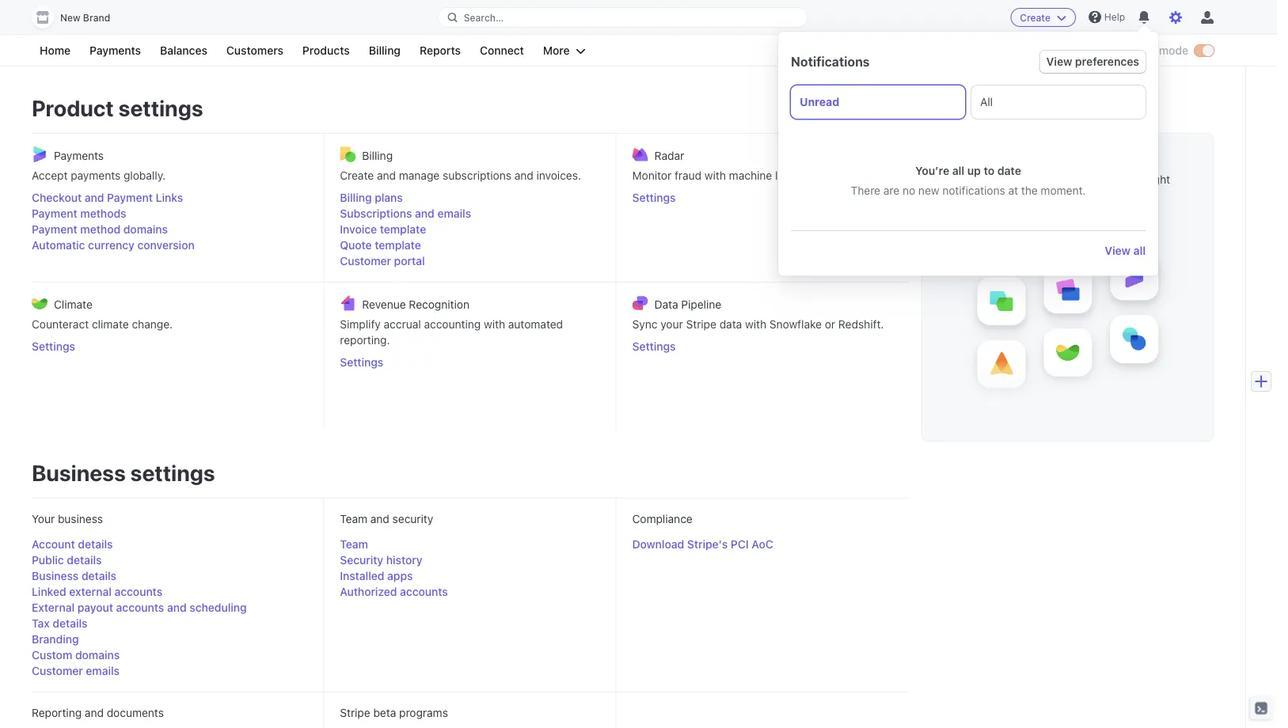 Task type: locate. For each thing, give the bounding box(es) containing it.
links
[[156, 191, 183, 204]]

settings link down sync your stripe data with snowflake or redshift.
[[633, 339, 893, 355]]

help
[[1105, 11, 1126, 23]]

1 vertical spatial customer
[[32, 665, 83, 678]]

team up team link at the bottom left of the page
[[340, 513, 368, 526]]

customer emails link
[[32, 664, 120, 680]]

subscriptions and emails link
[[340, 206, 600, 222]]

simplify
[[340, 318, 381, 331]]

your
[[32, 513, 55, 526]]

2 team from the top
[[340, 538, 368, 551]]

revenue,
[[1100, 173, 1144, 186]]

accrual
[[384, 318, 421, 331]]

with left automated
[[484, 318, 505, 331]]

1 horizontal spatial manage
[[969, 189, 1009, 202]]

you're all up to date there are no new notifications at the moment.
[[851, 164, 1086, 197]]

business inside account details public details business details linked external accounts external payout accounts and scheduling tax details branding custom domains customer emails
[[32, 570, 79, 583]]

0 vertical spatial create
[[1021, 12, 1051, 23]]

fraud
[[675, 169, 702, 182]]

0 horizontal spatial customer
[[32, 665, 83, 678]]

external
[[32, 602, 75, 615]]

and down billing plans link
[[415, 207, 435, 220]]

emails inside account details public details business details linked external accounts external payout accounts and scheduling tax details branding custom domains customer emails
[[86, 665, 120, 678]]

settings link down machine
[[633, 190, 893, 206]]

domains up customer emails link
[[75, 649, 120, 662]]

and inside discover more products enable stripe products to boost revenue, fight fraud, manage finances, and more.
[[1062, 189, 1081, 202]]

connect link
[[472, 41, 532, 60]]

security
[[393, 513, 434, 526]]

create
[[1021, 12, 1051, 23], [340, 169, 374, 182]]

billing
[[369, 44, 401, 57], [362, 149, 393, 162], [340, 191, 372, 204]]

data
[[655, 298, 679, 311]]

learning.
[[776, 169, 820, 182]]

fraud,
[[935, 189, 966, 202]]

automatic
[[32, 239, 85, 252]]

history
[[386, 554, 423, 567]]

settings for product settings
[[119, 95, 203, 121]]

1 vertical spatial view
[[1105, 244, 1131, 257]]

connect
[[480, 44, 524, 57]]

security history link
[[340, 553, 423, 569]]

view down the more.
[[1105, 244, 1131, 257]]

new
[[919, 184, 940, 197]]

0 horizontal spatial to
[[984, 164, 995, 177]]

payments down brand
[[90, 44, 141, 57]]

view up all button
[[1047, 55, 1073, 68]]

1 horizontal spatial customer
[[340, 255, 391, 268]]

1 vertical spatial business
[[32, 570, 79, 583]]

at
[[1009, 184, 1019, 197]]

0 vertical spatial template
[[380, 223, 426, 236]]

accounts inside team security history installed apps authorized accounts
[[400, 586, 448, 599]]

details up "linked external accounts" "link"
[[82, 570, 117, 583]]

to inside discover more products enable stripe products to boost revenue, fight fraud, manage finances, and more.
[[1055, 173, 1065, 186]]

tax details link
[[32, 616, 88, 632]]

0 horizontal spatial domains
[[75, 649, 120, 662]]

1 vertical spatial settings
[[130, 460, 215, 486]]

payments link
[[82, 41, 149, 60]]

customer
[[340, 255, 391, 268], [32, 665, 83, 678]]

2 business from the top
[[32, 570, 79, 583]]

discover more products enable stripe products to boost revenue, fight fraud, manage finances, and more.
[[935, 147, 1171, 202]]

all inside you're all up to date there are no new notifications at the moment.
[[953, 164, 965, 177]]

account details public details business details linked external accounts external payout accounts and scheduling tax details branding custom domains customer emails
[[32, 538, 247, 678]]

1 vertical spatial billing
[[362, 149, 393, 162]]

1 vertical spatial stripe
[[686, 318, 717, 331]]

emails inside 'billing plans subscriptions and emails invoice template quote template customer portal'
[[438, 207, 471, 220]]

to left the boost
[[1055, 173, 1065, 186]]

preferences
[[1076, 55, 1140, 68]]

manage
[[399, 169, 440, 182], [969, 189, 1009, 202]]

1 horizontal spatial to
[[1055, 173, 1065, 186]]

view for view all
[[1105, 244, 1131, 257]]

settings link for with
[[633, 190, 893, 206]]

emails down billing plans link
[[438, 207, 471, 220]]

view all link
[[1105, 244, 1146, 257]]

and right reporting
[[85, 707, 104, 720]]

business
[[32, 460, 126, 486], [32, 570, 79, 583]]

2 vertical spatial billing
[[340, 191, 372, 204]]

with inside simplify accrual accounting with automated reporting.
[[484, 318, 505, 331]]

1 vertical spatial team
[[340, 538, 368, 551]]

create inside button
[[1021, 12, 1051, 23]]

0 vertical spatial settings
[[119, 95, 203, 121]]

stripe inside discover more products enable stripe products to boost revenue, fight fraud, manage finances, and more.
[[973, 173, 1003, 186]]

stripe left the beta
[[340, 707, 371, 720]]

business settings
[[32, 460, 215, 486]]

apps
[[388, 570, 413, 583]]

to right up
[[984, 164, 995, 177]]

0 vertical spatial business
[[32, 460, 126, 486]]

1 horizontal spatial emails
[[438, 207, 471, 220]]

tab list
[[791, 86, 1146, 119]]

1 vertical spatial domains
[[75, 649, 120, 662]]

stripe down pipeline
[[686, 318, 717, 331]]

settings down "monitor"
[[633, 191, 676, 204]]

new brand
[[60, 12, 110, 23]]

team up "security"
[[340, 538, 368, 551]]

payments up payments
[[54, 149, 104, 162]]

home link
[[32, 41, 78, 60]]

1 horizontal spatial view
[[1105, 244, 1131, 257]]

discover more products section
[[922, 133, 1214, 442]]

external payout accounts and scheduling link
[[32, 601, 247, 616]]

automated
[[508, 318, 563, 331]]

0 vertical spatial customer
[[340, 255, 391, 268]]

payout
[[77, 602, 113, 615]]

and left scheduling
[[167, 602, 187, 615]]

2 vertical spatial stripe
[[340, 707, 371, 720]]

1 vertical spatial emails
[[86, 665, 120, 678]]

there
[[851, 184, 881, 197]]

data
[[720, 318, 743, 331]]

test mode
[[1134, 44, 1189, 57]]

business
[[58, 513, 103, 526]]

1 vertical spatial manage
[[969, 189, 1009, 202]]

product settings
[[32, 95, 203, 121]]

customer inside account details public details business details linked external accounts external payout accounts and scheduling tax details branding custom domains customer emails
[[32, 665, 83, 678]]

business up business on the left bottom of the page
[[32, 460, 126, 486]]

1 vertical spatial create
[[340, 169, 374, 182]]

settings link down simplify accrual accounting with automated reporting.
[[340, 355, 600, 371]]

manage up the plans
[[399, 169, 440, 182]]

manage inside discover more products enable stripe products to boost revenue, fight fraud, manage finances, and more.
[[969, 189, 1009, 202]]

0 horizontal spatial view
[[1047, 55, 1073, 68]]

stripe left at
[[973, 173, 1003, 186]]

manage down up
[[969, 189, 1009, 202]]

public
[[32, 554, 64, 567]]

payment up "automatic"
[[32, 223, 77, 236]]

globally.
[[124, 169, 166, 182]]

1 team from the top
[[340, 513, 368, 526]]

accounts up external payout accounts and scheduling link
[[114, 586, 163, 599]]

developers
[[1058, 44, 1117, 57]]

1 vertical spatial all
[[1134, 244, 1146, 257]]

0 vertical spatial view
[[1047, 55, 1073, 68]]

payment down globally.
[[107, 191, 153, 204]]

and inside account details public details business details linked external accounts external payout accounts and scheduling tax details branding custom domains customer emails
[[167, 602, 187, 615]]

1 vertical spatial payment
[[32, 207, 77, 220]]

search…
[[464, 12, 504, 23]]

products up the boost
[[1046, 147, 1113, 165]]

all for view
[[1134, 244, 1146, 257]]

1 vertical spatial products
[[1006, 173, 1052, 186]]

customer down custom at the bottom left of the page
[[32, 665, 83, 678]]

billing up subscriptions
[[340, 191, 372, 204]]

1 horizontal spatial domains
[[123, 223, 168, 236]]

team inside team security history installed apps authorized accounts
[[340, 538, 368, 551]]

accounts down apps
[[400, 586, 448, 599]]

customer down quote
[[340, 255, 391, 268]]

2 horizontal spatial stripe
[[973, 173, 1003, 186]]

reports
[[420, 44, 461, 57]]

with right fraud at the right of page
[[705, 169, 726, 182]]

1 horizontal spatial create
[[1021, 12, 1051, 23]]

with right data
[[746, 318, 767, 331]]

create up developers link
[[1021, 12, 1051, 23]]

1 business from the top
[[32, 460, 126, 486]]

linked
[[32, 586, 66, 599]]

download stripe's pci aoc
[[633, 538, 774, 551]]

linked external accounts link
[[32, 585, 163, 601]]

emails
[[438, 207, 471, 220], [86, 665, 120, 678]]

template
[[380, 223, 426, 236], [375, 239, 421, 252]]

settings down reporting.
[[340, 356, 384, 369]]

0 vertical spatial all
[[953, 164, 965, 177]]

0 vertical spatial team
[[340, 513, 368, 526]]

currency
[[88, 239, 135, 252]]

billing inside 'billing plans subscriptions and emails invoice template quote template customer portal'
[[340, 191, 372, 204]]

products up finances,
[[1006, 173, 1052, 186]]

more button
[[535, 41, 594, 60]]

0 horizontal spatial with
[[484, 318, 505, 331]]

emails down custom domains link
[[86, 665, 120, 678]]

settings link for change.
[[32, 339, 308, 355]]

create up subscriptions
[[340, 169, 374, 182]]

0 horizontal spatial manage
[[399, 169, 440, 182]]

and left "security"
[[371, 513, 390, 526]]

checkout and payment links link
[[32, 190, 308, 206]]

0 vertical spatial domains
[[123, 223, 168, 236]]

and up methods
[[85, 191, 104, 204]]

and down the boost
[[1062, 189, 1081, 202]]

settings link
[[633, 190, 893, 206], [32, 339, 308, 355], [633, 339, 893, 355], [340, 355, 600, 371]]

accept payments globally.
[[32, 169, 166, 182]]

with
[[705, 169, 726, 182], [484, 318, 505, 331], [746, 318, 767, 331]]

products
[[303, 44, 350, 57]]

climate
[[54, 298, 93, 311]]

radar
[[655, 149, 685, 162]]

template down subscriptions
[[380, 223, 426, 236]]

aoc
[[752, 538, 774, 551]]

invoice
[[340, 223, 377, 236]]

home
[[40, 44, 71, 57]]

settings down 'sync'
[[633, 340, 676, 353]]

0 horizontal spatial create
[[340, 169, 374, 182]]

test
[[1134, 44, 1157, 57]]

1 horizontal spatial all
[[1134, 244, 1146, 257]]

template up portal
[[375, 239, 421, 252]]

0 vertical spatial stripe
[[973, 173, 1003, 186]]

view for view preferences
[[1047, 55, 1073, 68]]

all left up
[[953, 164, 965, 177]]

0 horizontal spatial emails
[[86, 665, 120, 678]]

billing up the plans
[[362, 149, 393, 162]]

boost
[[1068, 173, 1097, 186]]

0 horizontal spatial all
[[953, 164, 965, 177]]

0 vertical spatial manage
[[399, 169, 440, 182]]

and
[[377, 169, 396, 182], [515, 169, 534, 182], [1062, 189, 1081, 202], [85, 191, 104, 204], [415, 207, 435, 220], [371, 513, 390, 526], [167, 602, 187, 615], [85, 707, 104, 720]]

invoice template link
[[340, 222, 600, 238]]

reporting.
[[340, 334, 390, 347]]

redshift.
[[839, 318, 884, 331]]

billing plans subscriptions and emails invoice template quote template customer portal
[[340, 191, 471, 268]]

create button
[[1011, 8, 1077, 27]]

settings down counteract
[[32, 340, 75, 353]]

all down revenue,
[[1134, 244, 1146, 257]]

explore button
[[935, 216, 987, 232]]

settings link down change.
[[32, 339, 308, 355]]

billing left reports
[[369, 44, 401, 57]]

0 vertical spatial emails
[[438, 207, 471, 220]]

customers
[[227, 44, 284, 57]]

business up "linked"
[[32, 570, 79, 583]]

domains up "conversion"
[[123, 223, 168, 236]]

new
[[60, 12, 80, 23]]

payment down checkout
[[32, 207, 77, 220]]



Task type: vqa. For each thing, say whether or not it's contained in the screenshot.


Task type: describe. For each thing, give the bounding box(es) containing it.
view preferences
[[1047, 55, 1140, 68]]

Search… text field
[[439, 8, 808, 27]]

public details link
[[32, 553, 102, 569]]

settings for simplify accrual accounting with automated reporting.
[[340, 356, 384, 369]]

accounting
[[424, 318, 481, 331]]

settings for monitor fraud with machine learning.
[[633, 191, 676, 204]]

download stripe's pci aoc link
[[633, 537, 774, 553]]

checkout and payment links payment methods payment method domains automatic currency conversion
[[32, 191, 195, 252]]

details up business details link
[[67, 554, 102, 567]]

settings for business settings
[[130, 460, 215, 486]]

domains inside checkout and payment links payment methods payment method domains automatic currency conversion
[[123, 223, 168, 236]]

authorized
[[340, 586, 397, 599]]

developers link
[[1050, 41, 1125, 60]]

up
[[968, 164, 982, 177]]

change.
[[132, 318, 173, 331]]

more.
[[1084, 189, 1113, 202]]

or
[[825, 318, 836, 331]]

revenue recognition
[[362, 298, 470, 311]]

all button
[[972, 86, 1146, 119]]

the
[[1022, 184, 1038, 197]]

all for you're
[[953, 164, 965, 177]]

customer inside 'billing plans subscriptions and emails invoice template quote template customer portal'
[[340, 255, 391, 268]]

subscriptions
[[443, 169, 512, 182]]

1 horizontal spatial with
[[705, 169, 726, 182]]

invoices.
[[537, 169, 581, 182]]

customers link
[[219, 41, 291, 60]]

0 vertical spatial billing
[[369, 44, 401, 57]]

finances,
[[1012, 189, 1059, 202]]

all
[[981, 95, 994, 109]]

simplify accrual accounting with automated reporting.
[[340, 318, 563, 347]]

your business
[[32, 513, 103, 526]]

more
[[543, 44, 570, 57]]

and inside checkout and payment links payment methods payment method domains automatic currency conversion
[[85, 191, 104, 204]]

details down business on the left bottom of the page
[[78, 538, 113, 551]]

tab list containing unread
[[791, 86, 1146, 119]]

create for create and manage subscriptions and invoices.
[[340, 169, 374, 182]]

1 vertical spatial template
[[375, 239, 421, 252]]

custom
[[32, 649, 72, 662]]

branding link
[[32, 632, 79, 648]]

and left invoices.
[[515, 169, 534, 182]]

enable
[[935, 173, 970, 186]]

team for team and security
[[340, 513, 368, 526]]

billing plans link
[[340, 190, 600, 206]]

accounts right "payout"
[[116, 602, 164, 615]]

methods
[[80, 207, 126, 220]]

counteract
[[32, 318, 89, 331]]

data pipeline
[[655, 298, 722, 311]]

machine
[[729, 169, 773, 182]]

authorized accounts link
[[340, 585, 448, 601]]

settings for counteract climate change.
[[32, 340, 75, 353]]

team for team security history installed apps authorized accounts
[[340, 538, 368, 551]]

balances link
[[152, 41, 215, 60]]

0 horizontal spatial stripe
[[340, 707, 371, 720]]

and inside 'billing plans subscriptions and emails invoice template quote template customer portal'
[[415, 207, 435, 220]]

and up the plans
[[377, 169, 396, 182]]

customer portal link
[[340, 254, 600, 269]]

0 vertical spatial products
[[1046, 147, 1113, 165]]

quote template link
[[340, 238, 600, 254]]

account
[[32, 538, 75, 551]]

revenue
[[362, 298, 406, 311]]

details up branding
[[53, 618, 88, 631]]

payment methods link
[[32, 206, 308, 222]]

Search… search field
[[439, 8, 808, 27]]

1 horizontal spatial stripe
[[686, 318, 717, 331]]

custom domains link
[[32, 648, 120, 664]]

settings for sync your stripe data with snowflake or redshift.
[[633, 340, 676, 353]]

your
[[661, 318, 683, 331]]

compliance
[[633, 513, 693, 526]]

settings link for stripe
[[633, 339, 893, 355]]

pipeline
[[682, 298, 722, 311]]

0 vertical spatial payment
[[107, 191, 153, 204]]

branding
[[32, 633, 79, 646]]

0 vertical spatial payments
[[90, 44, 141, 57]]

unread
[[800, 95, 840, 109]]

settings link for accounting
[[340, 355, 600, 371]]

reporting and documents
[[32, 707, 164, 720]]

2 vertical spatial payment
[[32, 223, 77, 236]]

plans
[[375, 191, 403, 204]]

more
[[1004, 147, 1043, 165]]

payments
[[71, 169, 121, 182]]

monitor fraud with machine learning.
[[633, 169, 820, 182]]

product
[[32, 95, 114, 121]]

date
[[998, 164, 1022, 177]]

climate
[[92, 318, 129, 331]]

installed
[[340, 570, 385, 583]]

domains inside account details public details business details linked external accounts external payout accounts and scheduling tax details branding custom domains customer emails
[[75, 649, 120, 662]]

team link
[[340, 537, 368, 553]]

2 horizontal spatial with
[[746, 318, 767, 331]]

security
[[340, 554, 384, 567]]

new brand button
[[32, 6, 126, 29]]

balances
[[160, 44, 207, 57]]

1 vertical spatial payments
[[54, 149, 104, 162]]

notifications
[[791, 54, 870, 69]]

create for create
[[1021, 12, 1051, 23]]

external
[[69, 586, 112, 599]]

reporting
[[32, 707, 82, 720]]

to inside you're all up to date there are no new notifications at the moment.
[[984, 164, 995, 177]]

create and manage subscriptions and invoices.
[[340, 169, 581, 182]]

pci
[[731, 538, 749, 551]]

automatic currency conversion link
[[32, 238, 308, 254]]

no
[[903, 184, 916, 197]]

reports link
[[412, 41, 469, 60]]

explore
[[935, 217, 975, 231]]

you're
[[916, 164, 950, 177]]

download
[[633, 538, 685, 551]]

help button
[[1083, 4, 1132, 30]]

view all
[[1105, 244, 1146, 257]]

installed apps link
[[340, 569, 413, 585]]

fight
[[1147, 173, 1171, 186]]

conversion
[[137, 239, 195, 252]]

business details link
[[32, 569, 117, 585]]



